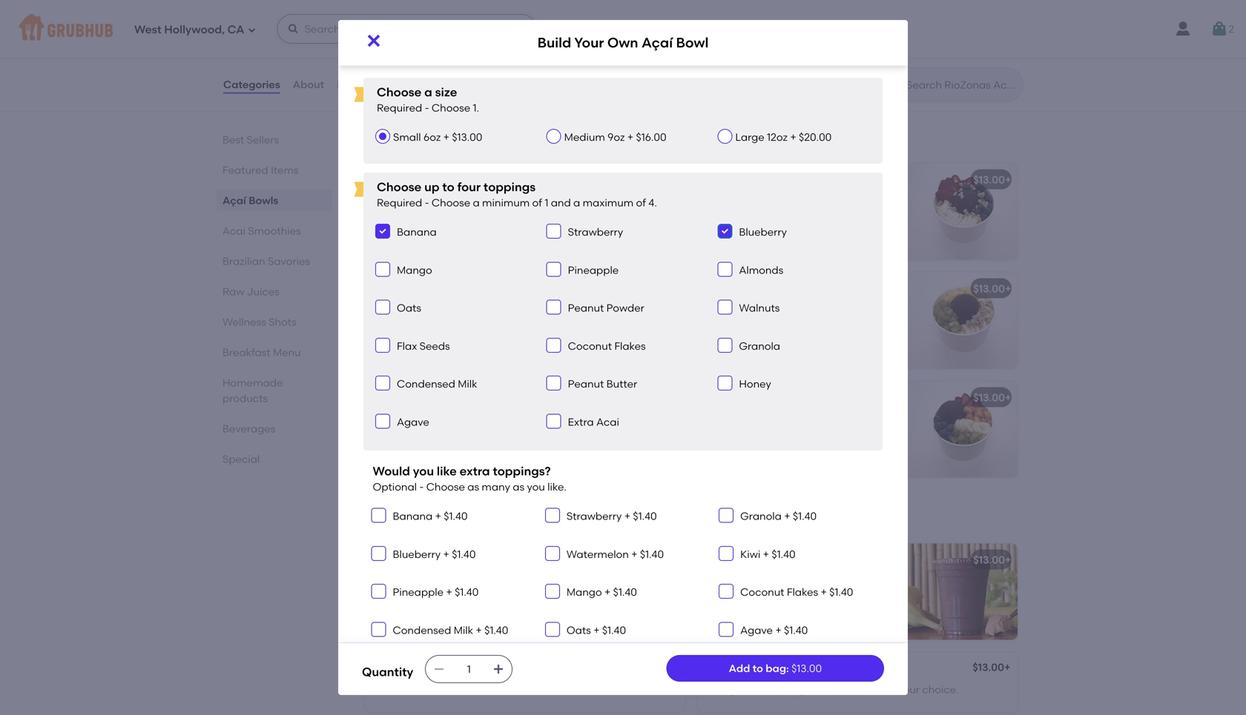 Task type: locate. For each thing, give the bounding box(es) containing it.
0 vertical spatial strawberry
[[568, 226, 623, 238]]

0 horizontal spatial best
[[223, 134, 244, 146]]

bowl
[[676, 35, 709, 51], [479, 176, 503, 189], [431, 392, 456, 404]]

extra
[[568, 416, 594, 429]]

svg image inside main navigation navigation
[[287, 23, 299, 35]]

is up which
[[755, 413, 763, 425]]

large left 12oz at the right of the page
[[735, 131, 765, 143]]

1 vertical spatial blueberry
[[393, 548, 441, 561]]

- inside would you like extra toppings? optional - choose as many as you like.
[[419, 481, 424, 494]]

2 vertical spatial -
[[419, 481, 424, 494]]

1 horizontal spatial base
[[808, 590, 833, 603]]

rio image
[[574, 272, 685, 369]]

la,
[[706, 443, 722, 455]]

rainbowl up riozonas, on the right of the page
[[706, 413, 753, 425]]

1 vertical spatial best
[[383, 158, 402, 169]]

wellness shots tab
[[223, 315, 326, 330]]

0 vertical spatial toppings
[[484, 180, 536, 194]]

açaí
[[399, 413, 422, 425]]

condensed down pineapple + $1.40
[[393, 625, 451, 637]]

coconut down kiwi + $1.40
[[740, 586, 784, 599]]

1 horizontal spatial granola.
[[706, 334, 748, 346]]

cramberry,
[[886, 32, 941, 45]]

0 horizontal spatial you
[[413, 464, 434, 479]]

1 horizontal spatial best
[[383, 158, 402, 169]]

peanut left powder
[[568, 302, 604, 315]]

beverages
[[223, 423, 275, 435]]

about button
[[292, 58, 325, 111]]

condensed for condensed milk
[[397, 378, 455, 391]]

- up the 6oz
[[425, 102, 429, 114]]

to
[[442, 180, 455, 194], [770, 443, 781, 455], [753, 663, 763, 675]]

base,
[[399, 684, 427, 697]]

2 as from the left
[[513, 481, 525, 494]]

0 horizontal spatial to
[[442, 180, 455, 194]]

32
[[374, 392, 386, 404]]

Search RioZonas Acai West Hollywood search field
[[905, 78, 1018, 92]]

32 oz. acai bowl image
[[574, 382, 685, 478]]

0 vertical spatial banana,
[[789, 575, 832, 588]]

2 horizontal spatial bowl
[[676, 35, 709, 51]]

the inside protein rich with banana, peanut butter, acai and the base of your choice.
[[789, 590, 806, 603]]

1 horizontal spatial oats
[[567, 625, 591, 637]]

and down nuff
[[537, 319, 557, 331]]

flax
[[397, 340, 417, 353]]

2 rainbowl from the top
[[706, 413, 753, 425]]

1 vertical spatial riozonas
[[374, 663, 420, 676]]

os
[[706, 47, 718, 60]]

to inside choose up to four toppings required - choose a minimum of 1 and a maximum of 4.
[[442, 180, 455, 194]]

with inside tropical sweetness with a citric pinch. banana, kiwi, pineapple and granola.
[[804, 303, 825, 316]]

oats left sweet
[[397, 302, 421, 315]]

of
[[532, 197, 542, 209], [636, 197, 646, 209], [746, 458, 756, 470], [435, 575, 445, 588], [835, 590, 845, 603], [885, 684, 895, 697]]

oats for oats + $1.40
[[567, 625, 591, 637]]

1 required from the top
[[377, 102, 422, 114]]

and inside choose up to four toppings required - choose a minimum of 1 and a maximum of 4.
[[551, 197, 571, 209]]

acai smoothies
[[223, 225, 301, 237], [362, 509, 484, 528]]

blueberry inside the crunchy, sweet and healthy. nuff said. banana, mango, blueberry and granola.
[[486, 319, 535, 331]]

0 horizontal spatial choice.
[[706, 605, 743, 618]]

1 vertical spatial peanut
[[568, 378, 604, 391]]

choice
[[398, 575, 432, 588]]

sellers
[[781, 194, 812, 207]]

açaí up best seller
[[362, 129, 399, 148]]

bowl up minimum
[[479, 176, 503, 189]]

1 rainbowl from the top
[[706, 392, 754, 404]]

oats for oats
[[397, 302, 421, 315]]

carrot,
[[850, 32, 884, 45]]

riozonas up the made
[[706, 11, 752, 24]]

2 vertical spatial to
[[753, 663, 763, 675]]

1 vertical spatial smoothies
[[402, 509, 484, 528]]

with for tropical sweetness with a citric pinch. banana, kiwi, pineapple and granola.
[[804, 303, 825, 316]]

powder
[[607, 302, 645, 315]]

0 horizontal spatial pineapple
[[393, 586, 444, 599]]

açaí bowls down featured
[[223, 194, 278, 207]]

$1.40 for banana + $1.40
[[444, 510, 468, 523]]

to right add
[[753, 663, 763, 675]]

granola. inside "there are best sellers and then there is this bowl. banana, strawberry, blueberry and granola."
[[779, 225, 821, 237]]

banana + $1.40
[[393, 510, 468, 523]]

choose down size
[[432, 102, 470, 114]]

build your own açaí bowl down seller
[[374, 176, 503, 189]]

granola. for tropical sweetness with a citric pinch. banana, kiwi, pineapple and granola.
[[706, 334, 748, 346]]

acai up the brazilian
[[223, 225, 245, 237]]

presents
[[725, 443, 768, 455]]

1 vertical spatial açaí bowls
[[223, 194, 278, 207]]

in
[[872, 428, 881, 440], [706, 458, 715, 470]]

peanut butter
[[568, 378, 637, 391]]

0 vertical spatial the
[[765, 413, 782, 425]]

rich
[[744, 575, 763, 588]]

a
[[424, 85, 432, 99], [473, 197, 480, 209], [573, 197, 580, 209], [827, 303, 834, 316]]

is
[[706, 210, 714, 222], [755, 413, 763, 425]]

1 vertical spatial granola
[[740, 510, 782, 523]]

0 horizontal spatial acai smoothies
[[223, 225, 301, 237]]

sweet
[[421, 303, 451, 316]]

and right acai
[[767, 590, 787, 603]]

1 peanut from the top
[[568, 302, 604, 315]]

bowl down $19.80
[[676, 35, 709, 51]]

0 vertical spatial bowl
[[676, 35, 709, 51]]

granola. inside the crunchy, sweet and healthy. nuff said. banana, mango, blueberry and granola.
[[374, 334, 416, 346]]

1 vertical spatial bowl
[[479, 176, 503, 189]]

banana, down sweet
[[400, 319, 443, 331]]

categories button
[[223, 58, 281, 111]]

acai smoothies up the brazilian savories
[[223, 225, 301, 237]]

0 horizontal spatial coconut
[[568, 340, 612, 353]]

flakes for coconut flakes + $1.40
[[787, 586, 818, 599]]

svg image for blueberry
[[721, 227, 729, 236]]

svg image for build your own açaí bowl
[[365, 32, 383, 50]]

agave down acai
[[740, 625, 773, 637]]

0 vertical spatial bowls
[[402, 129, 448, 148]]

1 vertical spatial mango
[[567, 586, 602, 599]]

added.
[[510, 413, 546, 425]]

$13.00 +
[[641, 173, 679, 186], [973, 173, 1011, 186], [973, 283, 1011, 295], [973, 392, 1011, 404], [973, 554, 1011, 567], [640, 662, 678, 674], [973, 662, 1011, 674]]

agave down 32 oz. acai bowl
[[397, 416, 429, 429]]

own
[[607, 35, 638, 51], [427, 176, 450, 189], [427, 554, 450, 567]]

- inside choose up to four toppings required - choose a minimum of 1 and a maximum of 4.
[[425, 197, 429, 209]]

svg image inside 2 button
[[1211, 20, 1229, 38]]

and down chicken,
[[755, 47, 775, 60]]

2 vertical spatial the
[[839, 684, 856, 697]]

panini + large juice
[[374, 11, 477, 24]]

bowl down condensed milk at the left bottom
[[431, 392, 456, 404]]

choice.
[[706, 605, 743, 618], [922, 684, 959, 697]]

pure açaí with no toppings added.
[[374, 413, 546, 425]]

is left this
[[706, 210, 714, 222]]

agave for agave + $1.40
[[740, 625, 773, 637]]

riozonas for riozonas chicken salad
[[706, 11, 752, 24]]

mango for mango
[[397, 264, 432, 277]]

coconut
[[568, 340, 612, 353], [740, 586, 784, 599]]

$1.40 for watermelon + $1.40
[[640, 548, 664, 561]]

kiwi + $1.40
[[740, 548, 796, 561]]

0 vertical spatial riozonas
[[706, 11, 752, 24]]

to down which
[[770, 443, 781, 455]]

juice
[[449, 11, 477, 24]]

$16.00
[[636, 131, 667, 143]]

milk
[[458, 378, 477, 391], [454, 625, 473, 637]]

with right rich
[[766, 575, 787, 588]]

açaí down $19.80
[[642, 35, 673, 51]]

0 vertical spatial banana
[[397, 226, 437, 238]]

go crazy image
[[906, 544, 1018, 640]]

special tab
[[223, 452, 326, 467]]

toppings for no
[[463, 413, 507, 425]]

1 horizontal spatial smoothies
[[402, 509, 484, 528]]

coconut flakes
[[568, 340, 646, 353]]

choose
[[377, 85, 422, 99], [432, 102, 470, 114], [377, 180, 422, 194], [432, 197, 470, 209], [426, 481, 465, 494]]

pineapple
[[809, 319, 860, 331]]

acai down optional
[[362, 509, 399, 528]]

açaí down featured
[[223, 194, 246, 207]]

pineapple down blueberry + $1.40
[[393, 586, 444, 599]]

americano image
[[906, 163, 1018, 260]]

0 horizontal spatial smoothies
[[248, 225, 301, 237]]

1 vertical spatial required
[[377, 197, 422, 209]]

0 vertical spatial required
[[377, 102, 422, 114]]

2 peanut from the top
[[568, 378, 604, 391]]

best inside "tab"
[[223, 134, 244, 146]]

rainbowl for rainbowl is the novelty that riozonas, which has three stores in la, presents to reinforce its position in favor of diversity.
[[706, 413, 753, 425]]

0 vertical spatial granola
[[739, 340, 780, 353]]

0 horizontal spatial açaí bowls
[[223, 194, 278, 207]]

1 vertical spatial blueberry
[[486, 319, 535, 331]]

beverages tab
[[223, 421, 326, 437]]

and inside tropical sweetness with a citric pinch. banana, kiwi, pineapple and granola.
[[862, 319, 882, 331]]

flakes for coconut flakes
[[614, 340, 646, 353]]

mango,
[[445, 319, 484, 331]]

2 horizontal spatial to
[[770, 443, 781, 455]]

smoothies inside 'tab'
[[248, 225, 301, 237]]

strawberry down maximum
[[568, 226, 623, 238]]

quantity
[[362, 665, 413, 680]]

banana, down walnuts
[[739, 319, 782, 331]]

amazonas image
[[906, 272, 1018, 369]]

1 horizontal spatial as
[[513, 481, 525, 494]]

coconut up peanut butter
[[568, 340, 612, 353]]

0 horizontal spatial as
[[468, 481, 479, 494]]

$1.40 for strawberry + $1.40
[[633, 510, 657, 523]]

0 horizontal spatial agave
[[397, 416, 429, 429]]

granola.
[[779, 225, 821, 237], [374, 334, 416, 346], [706, 334, 748, 346]]

riozonas up base,
[[374, 663, 420, 676]]

you left the like.
[[527, 481, 545, 494]]

açaí bowls up best seller
[[362, 129, 448, 148]]

blueberry down this
[[706, 225, 754, 237]]

-
[[425, 102, 429, 114], [425, 197, 429, 209], [419, 481, 424, 494]]

featured items
[[223, 164, 299, 177]]

there are best sellers and then there is this bowl. banana, strawberry, blueberry and granola.
[[706, 194, 889, 237]]

condensed
[[397, 378, 455, 391], [393, 625, 451, 637]]

in down la,
[[706, 458, 715, 470]]

$1.40 for granola + $1.40
[[793, 510, 817, 523]]

0 horizontal spatial blueberry
[[486, 319, 535, 331]]

1 horizontal spatial build your own açaí bowl
[[538, 35, 709, 51]]

0 vertical spatial build your own açaí bowl
[[538, 35, 709, 51]]

rainbowl
[[706, 392, 754, 404], [706, 413, 753, 425]]

svg image
[[287, 23, 299, 35], [990, 69, 1007, 87], [378, 265, 387, 274], [549, 265, 558, 274], [549, 303, 558, 312], [378, 341, 387, 350], [378, 379, 387, 388], [549, 379, 558, 388], [721, 379, 729, 388], [378, 417, 387, 426], [657, 450, 675, 468], [374, 511, 383, 520], [548, 511, 557, 520], [722, 511, 731, 520], [548, 550, 557, 558], [722, 550, 731, 558], [548, 588, 557, 596], [722, 588, 731, 596], [374, 626, 383, 635], [548, 626, 557, 635], [722, 626, 731, 635], [433, 664, 445, 676]]

granola. down sellers
[[779, 225, 821, 237]]

many
[[482, 481, 510, 494]]

as down extra
[[468, 481, 479, 494]]

granola down walnuts
[[739, 340, 780, 353]]

with for protein rich with banana, peanut butter, acai and the base of your choice.
[[766, 575, 787, 588]]

0 vertical spatial mango
[[397, 264, 432, 277]]

blueberry down bowl.
[[739, 226, 787, 238]]

pineapple + $1.40
[[393, 586, 479, 599]]

1.
[[473, 102, 479, 114]]

0 horizontal spatial mango
[[397, 264, 432, 277]]

1 vertical spatial you
[[527, 481, 545, 494]]

4.
[[649, 197, 657, 209]]

0 horizontal spatial bowls
[[249, 194, 278, 207]]

1 vertical spatial the
[[789, 590, 806, 603]]

with inside protein rich with banana, peanut butter, acai and the base of your choice.
[[766, 575, 787, 588]]

0 vertical spatial pineapple
[[568, 264, 619, 277]]

peanut for peanut butter
[[568, 378, 604, 391]]

best left sellers
[[223, 134, 244, 146]]

and down bowl.
[[757, 225, 777, 237]]

up
[[424, 180, 440, 194]]

0 vertical spatial coconut
[[568, 340, 612, 353]]

$1.40
[[444, 510, 468, 523], [633, 510, 657, 523], [793, 510, 817, 523], [452, 548, 476, 561], [640, 548, 664, 561], [772, 548, 796, 561], [455, 586, 479, 599], [613, 586, 637, 599], [829, 586, 853, 599], [484, 625, 508, 637], [602, 625, 626, 637], [784, 625, 808, 637]]

- inside "choose a size required - choose 1."
[[425, 102, 429, 114]]

0 vertical spatial condensed
[[397, 378, 455, 391]]

acai base, banana and strawberries.
[[374, 684, 559, 697]]

riozonas,
[[706, 428, 755, 440]]

granola. inside tropical sweetness with a citric pinch. banana, kiwi, pineapple and granola.
[[706, 334, 748, 346]]

2 vertical spatial base
[[858, 684, 883, 697]]

strawberry + $1.40
[[567, 510, 657, 523]]

1 vertical spatial large
[[735, 131, 765, 143]]

0 vertical spatial in
[[872, 428, 881, 440]]

the up agave + $1.40
[[789, 590, 806, 603]]

raw
[[223, 286, 244, 298]]

peanut left butter
[[568, 378, 604, 391]]

oats down mango + $1.40
[[567, 625, 591, 637]]

healthy.
[[476, 303, 515, 316]]

$13.00
[[452, 131, 482, 143], [641, 173, 673, 186], [973, 173, 1005, 186], [973, 283, 1005, 295], [973, 392, 1005, 404], [640, 553, 672, 565], [973, 554, 1005, 567], [640, 662, 672, 674], [973, 662, 1004, 674], [792, 663, 822, 675]]

pineapple for pineapple + $1.40
[[393, 586, 444, 599]]

$1.40 for mango + $1.40
[[613, 586, 637, 599]]

toppings for four
[[484, 180, 536, 194]]

your
[[848, 590, 870, 603], [898, 684, 920, 697]]

0 horizontal spatial flakes
[[614, 340, 646, 353]]

svg image for coconut flakes
[[549, 341, 558, 350]]

large left juice
[[417, 11, 447, 24]]

the right açai
[[839, 684, 856, 697]]

with inside made with chicken, tomato, carrot, cramberry, mix os leaves and special homemade dressing.
[[738, 32, 759, 45]]

with for pure açaí with no toppings added.
[[424, 413, 445, 425]]

0 vertical spatial -
[[425, 102, 429, 114]]

svg image for walnuts
[[721, 303, 729, 312]]

choose down like
[[426, 481, 465, 494]]

blueberry inside "there are best sellers and then there is this bowl. banana, strawberry, blueberry and granola."
[[706, 225, 754, 237]]

condensed for condensed milk + $1.40
[[393, 625, 451, 637]]

granola up kiwi + $1.40
[[740, 510, 782, 523]]

toppings right no
[[463, 413, 507, 425]]

1 vertical spatial your
[[898, 684, 920, 697]]

special
[[223, 453, 260, 466]]

1 as from the left
[[468, 481, 479, 494]]

1 horizontal spatial agave
[[740, 625, 773, 637]]

0 horizontal spatial is
[[706, 210, 714, 222]]

açaí
[[642, 35, 673, 51], [362, 129, 399, 148], [453, 176, 476, 189], [223, 194, 246, 207]]

rainbowl for rainbowl
[[706, 392, 754, 404]]

four
[[457, 180, 481, 194]]

base inside protein rich with banana, peanut butter, acai and the base of your choice.
[[808, 590, 833, 603]]

is inside "there are best sellers and then there is this bowl. banana, strawberry, blueberry and granola."
[[706, 210, 714, 222]]

the up which
[[765, 413, 782, 425]]

would
[[373, 464, 410, 479]]

banana, down add to bag: $13.00
[[747, 684, 789, 697]]

protein rich with banana, peanut butter, acai and the base of your choice.
[[706, 575, 871, 618]]

0 horizontal spatial in
[[706, 458, 715, 470]]

milk for condensed milk
[[458, 378, 477, 391]]

1 vertical spatial condensed
[[393, 625, 451, 637]]

smoothies up blueberry + $1.40
[[402, 509, 484, 528]]

banana
[[429, 684, 469, 697]]

0 vertical spatial agave
[[397, 416, 429, 429]]

- right optional
[[419, 481, 424, 494]]

mango up oats + $1.40
[[567, 586, 602, 599]]

smoothies up brazilian savories tab
[[248, 225, 301, 237]]

0 vertical spatial best
[[223, 134, 244, 146]]

1 vertical spatial choice.
[[922, 684, 959, 697]]

banana, for tropical sweetness with a citric pinch. banana, kiwi, pineapple and granola.
[[739, 319, 782, 331]]

0 vertical spatial choice.
[[706, 605, 743, 618]]

$1.40 for blueberry + $1.40
[[452, 548, 476, 561]]

toppings inside choose up to four toppings required - choose a minimum of 1 and a maximum of 4.
[[484, 180, 536, 194]]

agave for agave
[[397, 416, 429, 429]]

build your own açaí bowl image
[[574, 163, 685, 260]]

build your own açaí bowl
[[538, 35, 709, 51], [374, 176, 503, 189]]

svg image for strawberry
[[549, 227, 558, 236]]

1 horizontal spatial mango
[[567, 586, 602, 599]]

coconut for coconut flakes
[[568, 340, 612, 353]]

blueberry for blueberry
[[739, 226, 787, 238]]

blueberry + $1.40
[[393, 548, 476, 561]]

0 vertical spatial build
[[538, 35, 571, 51]]

banana, left peanut
[[789, 575, 832, 588]]

banana, inside tropical sweetness with a citric pinch. banana, kiwi, pineapple and granola.
[[739, 319, 782, 331]]

2 horizontal spatial granola.
[[779, 225, 821, 237]]

coconut for coconut flakes + $1.40
[[740, 586, 784, 599]]

peanut for peanut powder
[[568, 302, 604, 315]]

mango up crunchy,
[[397, 264, 432, 277]]

svg image
[[1211, 20, 1229, 38], [247, 26, 256, 34], [365, 32, 383, 50], [378, 227, 387, 236], [549, 227, 558, 236], [721, 227, 729, 236], [721, 265, 729, 274], [378, 303, 387, 312], [721, 303, 729, 312], [549, 341, 558, 350], [721, 341, 729, 350], [549, 417, 558, 426], [374, 550, 383, 558], [374, 588, 383, 596], [493, 664, 505, 676]]

strawberry,
[[810, 210, 866, 222]]

0 vertical spatial blueberry
[[706, 225, 754, 237]]

a up "pineapple"
[[827, 303, 834, 316]]

and right 1
[[551, 197, 571, 209]]

and down input item quantity number field
[[472, 684, 492, 697]]

acai right oz.
[[405, 392, 429, 404]]

1 horizontal spatial the
[[789, 590, 806, 603]]

honey
[[739, 378, 771, 391]]

1 vertical spatial banana
[[393, 510, 433, 523]]

1 horizontal spatial flakes
[[787, 586, 818, 599]]

1 vertical spatial own
[[427, 176, 450, 189]]

required
[[377, 102, 422, 114], [377, 197, 422, 209]]

1 horizontal spatial is
[[755, 413, 763, 425]]

granola. down pinch.
[[706, 334, 748, 346]]

a left size
[[424, 85, 432, 99]]

required up small
[[377, 102, 422, 114]]

1 vertical spatial build your own açaí bowl
[[374, 176, 503, 189]]

acai smoothies up blueberry + $1.40
[[362, 509, 484, 528]]

1 horizontal spatial acai smoothies
[[362, 509, 484, 528]]

rainbowl inside rainbowl is the novelty that riozonas, which has three stores in la, presents to reinforce its position in favor of diversity.
[[706, 413, 753, 425]]

0 horizontal spatial granola.
[[374, 334, 416, 346]]

banana, inside "there are best sellers and then there is this bowl. banana, strawberry, blueberry and granola."
[[765, 210, 808, 222]]

you left like
[[413, 464, 434, 479]]

strawberry up watermelon
[[567, 510, 622, 523]]

banana down optional
[[393, 510, 433, 523]]

smoothies
[[248, 225, 301, 237], [402, 509, 484, 528]]

acai right extra
[[596, 416, 619, 429]]

1 vertical spatial is
[[755, 413, 763, 425]]

choose inside would you like extra toppings? optional - choose as many as you like.
[[426, 481, 465, 494]]

1 horizontal spatial pineapple
[[568, 264, 619, 277]]

banana for banana + $1.40
[[393, 510, 433, 523]]

0 vertical spatial smoothies
[[248, 225, 301, 237]]

flakes down powder
[[614, 340, 646, 353]]

and inside protein rich with banana, peanut butter, acai and the base of your choice.
[[767, 590, 787, 603]]

acai inside 'tab'
[[223, 225, 245, 237]]

- down up in the top of the page
[[425, 197, 429, 209]]

banana, inside the crunchy, sweet and healthy. nuff said. banana, mango, blueberry and granola.
[[400, 319, 443, 331]]

best for best seller
[[383, 158, 402, 169]]

banana down up in the top of the page
[[397, 226, 437, 238]]

featured items tab
[[223, 162, 326, 178]]

of inside rainbowl is the novelty that riozonas, which has three stores in la, presents to reinforce its position in favor of diversity.
[[746, 458, 756, 470]]

with up kiwi,
[[804, 303, 825, 316]]

with left no
[[424, 413, 445, 425]]

made
[[706, 32, 735, 45]]

blueberry down healthy.
[[486, 319, 535, 331]]

choose down best seller
[[377, 180, 422, 194]]

best for best sellers
[[223, 134, 244, 146]]

2 vertical spatial bowl
[[431, 392, 456, 404]]

0 vertical spatial oats
[[397, 302, 421, 315]]

svg image for oats
[[378, 303, 387, 312]]

$1.40 for kiwi + $1.40
[[772, 548, 796, 561]]

brazilian savories
[[223, 255, 310, 268]]

1 vertical spatial milk
[[454, 625, 473, 637]]

no
[[448, 413, 460, 425]]

$1.40 for pineapple + $1.40
[[455, 586, 479, 599]]

and right açai
[[817, 684, 837, 697]]

pineapple up the peanut powder
[[568, 264, 619, 277]]

açaí inside açaí bowls tab
[[223, 194, 246, 207]]

best
[[757, 194, 779, 207]]

1 horizontal spatial blueberry
[[706, 225, 754, 237]]

panini + large juice image
[[574, 1, 685, 97]]

and right "pineapple"
[[862, 319, 882, 331]]

banana, down sellers
[[765, 210, 808, 222]]

granola. down said.
[[374, 334, 416, 346]]

best left seller
[[383, 158, 402, 169]]

açaí bowls tab
[[223, 193, 326, 208]]

0 horizontal spatial riozonas
[[374, 663, 420, 676]]

toppings up minimum
[[484, 180, 536, 194]]

its
[[830, 443, 842, 455]]

bowls up seller
[[402, 129, 448, 148]]

milk up input item quantity number field
[[454, 625, 473, 637]]

0 vertical spatial rainbowl
[[706, 392, 754, 404]]

0 vertical spatial acai smoothies
[[223, 225, 301, 237]]

to right up in the top of the page
[[442, 180, 455, 194]]

with up leaves at the right top of page
[[738, 32, 759, 45]]

0 vertical spatial blueberry
[[739, 226, 787, 238]]

2 required from the top
[[377, 197, 422, 209]]

three
[[810, 428, 837, 440]]



Task type: describe. For each thing, give the bounding box(es) containing it.
two
[[497, 575, 516, 588]]

acai up your choice of base and two toppings.
[[453, 554, 476, 567]]

stores
[[839, 428, 869, 440]]

homemade products tab
[[223, 375, 326, 407]]

banana, for crunchy, sweet and healthy. nuff said. banana, mango, blueberry and granola.
[[400, 319, 443, 331]]

2 vertical spatial own
[[427, 554, 450, 567]]

hollywood,
[[164, 23, 225, 36]]

a inside "choose a size required - choose 1."
[[424, 85, 432, 99]]

wellness
[[223, 316, 266, 329]]

agave + $1.40
[[740, 625, 808, 637]]

1
[[545, 197, 548, 209]]

butter
[[607, 378, 637, 391]]

large 12oz + $20.00
[[735, 131, 832, 143]]

- for up
[[425, 197, 429, 209]]

choose down four
[[432, 197, 470, 209]]

smoothie
[[479, 554, 527, 567]]

west
[[134, 23, 162, 36]]

acai smoothies inside 'tab'
[[223, 225, 301, 237]]

riozonas for riozonas
[[374, 663, 420, 676]]

rainbowl image
[[906, 382, 1018, 478]]

position
[[844, 443, 884, 455]]

1 horizontal spatial bowls
[[402, 129, 448, 148]]

blueberry for blueberry + $1.40
[[393, 548, 441, 561]]

to inside rainbowl is the novelty that riozonas, which has three stores in la, presents to reinforce its position in favor of diversity.
[[770, 443, 781, 455]]

svg image for almonds
[[721, 265, 729, 274]]

watermelon
[[567, 548, 629, 561]]

about
[[293, 78, 324, 91]]

your inside protein rich with banana, peanut butter, acai and the base of your choice.
[[848, 590, 870, 603]]

2
[[1229, 23, 1234, 35]]

svg image for extra acai
[[549, 417, 558, 426]]

$1.40 for agave + $1.40
[[784, 625, 808, 637]]

kiwi
[[740, 548, 761, 561]]

protein
[[706, 575, 742, 588]]

0 vertical spatial you
[[413, 464, 434, 479]]

crunchy,
[[374, 303, 419, 316]]

banana, inside protein rich with banana, peanut butter, acai and the base of your choice.
[[789, 575, 832, 588]]

search icon image
[[883, 76, 901, 93]]

2 horizontal spatial base
[[858, 684, 883, 697]]

has
[[790, 428, 808, 440]]

granola for granola + $1.40
[[740, 510, 782, 523]]

açaí right up in the top of the page
[[453, 176, 476, 189]]

best sellers tab
[[223, 132, 326, 148]]

like.
[[548, 481, 567, 494]]

0 vertical spatial açaí bowls
[[362, 129, 448, 148]]

reinforce
[[783, 443, 828, 455]]

watermelon + $1.40
[[567, 548, 664, 561]]

diversity.
[[758, 458, 802, 470]]

juices
[[247, 286, 279, 298]]

small
[[393, 131, 421, 143]]

svg image for banana
[[378, 227, 387, 236]]

1 vertical spatial acai smoothies
[[362, 509, 484, 528]]

required inside "choose a size required - choose 1."
[[377, 102, 422, 114]]

brazilian
[[223, 255, 265, 268]]

which
[[758, 428, 787, 440]]

build your own acai smoothie
[[374, 554, 527, 567]]

1 horizontal spatial to
[[753, 663, 763, 675]]

1 horizontal spatial in
[[872, 428, 881, 440]]

and up mango,
[[453, 303, 473, 316]]

strawberries.
[[494, 684, 559, 697]]

$1.40 for oats + $1.40
[[602, 625, 626, 637]]

svg image for 2
[[1211, 20, 1229, 38]]

1 horizontal spatial your
[[898, 684, 920, 697]]

granola for granola
[[739, 340, 780, 353]]

açaí bowls inside tab
[[223, 194, 278, 207]]

mango for mango + $1.40
[[567, 586, 602, 599]]

mango + $1.40
[[567, 586, 637, 599]]

mango,
[[706, 684, 744, 697]]

raw juices tab
[[223, 284, 326, 300]]

0 vertical spatial own
[[607, 35, 638, 51]]

$20.00
[[799, 131, 832, 143]]

almonds
[[739, 264, 784, 277]]

and left two
[[475, 575, 495, 588]]

required inside choose up to four toppings required - choose a minimum of 1 and a maximum of 4.
[[377, 197, 422, 209]]

pinch.
[[706, 319, 737, 331]]

and inside made with chicken, tomato, carrot, cramberry, mix os leaves and special homemade dressing.
[[755, 47, 775, 60]]

crunchy, sweet and healthy. nuff said. banana, mango, blueberry and granola. button
[[365, 272, 685, 369]]

bowl.
[[736, 210, 763, 222]]

shots
[[269, 316, 296, 329]]

Input item quantity number field
[[453, 656, 485, 683]]

0 horizontal spatial base
[[447, 575, 472, 588]]

a right 1
[[573, 197, 580, 209]]

9oz
[[608, 131, 625, 143]]

tropical
[[706, 303, 747, 316]]

rainbowl is the novelty that riozonas, which has three stores in la, presents to reinforce its position in favor of diversity.
[[706, 413, 884, 470]]

reviews button
[[336, 58, 379, 111]]

1 vertical spatial in
[[706, 458, 715, 470]]

1 vertical spatial banana,
[[747, 684, 789, 697]]

pineapple for pineapple
[[568, 264, 619, 277]]

crazy
[[724, 554, 753, 567]]

2 vertical spatial build
[[374, 554, 400, 567]]

made with chicken, tomato, carrot, cramberry, mix os leaves and special homemade dressing.
[[706, 32, 962, 60]]

wellness shots
[[223, 316, 296, 329]]

flax seeds
[[397, 340, 450, 353]]

strawberry for strawberry + $1.40
[[567, 510, 622, 523]]

0 horizontal spatial large
[[417, 11, 447, 24]]

tropical sweetness with a citric pinch. banana, kiwi, pineapple and granola.
[[706, 303, 882, 346]]

a inside tropical sweetness with a citric pinch. banana, kiwi, pineapple and granola.
[[827, 303, 834, 316]]

then
[[837, 194, 860, 207]]

oz.
[[388, 392, 403, 404]]

chicken
[[755, 11, 796, 24]]

peanut
[[835, 575, 871, 588]]

a down four
[[473, 197, 480, 209]]

1 horizontal spatial large
[[735, 131, 765, 143]]

brazilian savories tab
[[223, 254, 326, 269]]

choose up small
[[377, 85, 422, 99]]

1 vertical spatial build
[[374, 176, 400, 189]]

choose up to four toppings required - choose a minimum of 1 and a maximum of 4.
[[377, 180, 657, 209]]

crunchy, sweet and healthy. nuff said. banana, mango, blueberry and granola.
[[374, 303, 557, 346]]

granola. for crunchy, sweet and healthy. nuff said. banana, mango, blueberry and granola.
[[374, 334, 416, 346]]

12oz
[[767, 131, 788, 143]]

1 horizontal spatial you
[[527, 481, 545, 494]]

items
[[271, 164, 299, 177]]

favor
[[718, 458, 743, 470]]

optional
[[373, 481, 417, 494]]

novelty
[[784, 413, 820, 425]]

medium 9oz + $16.00
[[564, 131, 667, 143]]

toppings?
[[493, 464, 551, 479]]

- for you
[[419, 481, 424, 494]]

small 6oz + $13.00
[[393, 131, 482, 143]]

categories
[[223, 78, 280, 91]]

coconut flakes + $1.40
[[740, 586, 853, 599]]

and up strawberry, on the top
[[815, 194, 835, 207]]

breakfast menu
[[223, 346, 301, 359]]

west hollywood, ca
[[134, 23, 244, 36]]

acai smoothies tab
[[223, 223, 326, 239]]

breakfast
[[223, 346, 270, 359]]

acai
[[742, 590, 764, 603]]

riozonas chicken salad
[[706, 11, 829, 24]]

of inside protein rich with banana, peanut butter, acai and the base of your choice.
[[835, 590, 845, 603]]

acai down quantity
[[374, 684, 397, 697]]

svg image for granola
[[721, 341, 729, 350]]

strawberry for strawberry
[[568, 226, 623, 238]]

main navigation navigation
[[0, 0, 1246, 58]]

minimum
[[482, 197, 530, 209]]

sweetness
[[749, 303, 801, 316]]

kiwi,
[[784, 319, 806, 331]]

pure
[[374, 413, 397, 425]]

breakfast menu tab
[[223, 345, 326, 361]]

açai
[[792, 684, 814, 697]]

6oz
[[424, 131, 441, 143]]

milk for condensed milk + $1.40
[[454, 625, 473, 637]]

choice. inside protein rich with banana, peanut butter, acai and the base of your choice.
[[706, 605, 743, 618]]

bowls inside tab
[[249, 194, 278, 207]]

tomato,
[[808, 32, 848, 45]]

maximum
[[583, 197, 634, 209]]

add
[[729, 663, 750, 675]]

the inside rainbowl is the novelty that riozonas, which has three stores in la, presents to reinforce its position in favor of diversity.
[[765, 413, 782, 425]]

menu
[[273, 346, 301, 359]]

peanut powder
[[568, 302, 645, 315]]

panini
[[374, 11, 406, 24]]

seller
[[404, 158, 428, 169]]

banana for banana
[[397, 226, 437, 238]]

choose a size required - choose 1.
[[377, 85, 479, 114]]

raw juices
[[223, 286, 279, 298]]

is inside rainbowl is the novelty that riozonas, which has three stores in la, presents to reinforce its position in favor of diversity.
[[755, 413, 763, 425]]



Task type: vqa. For each thing, say whether or not it's contained in the screenshot.


